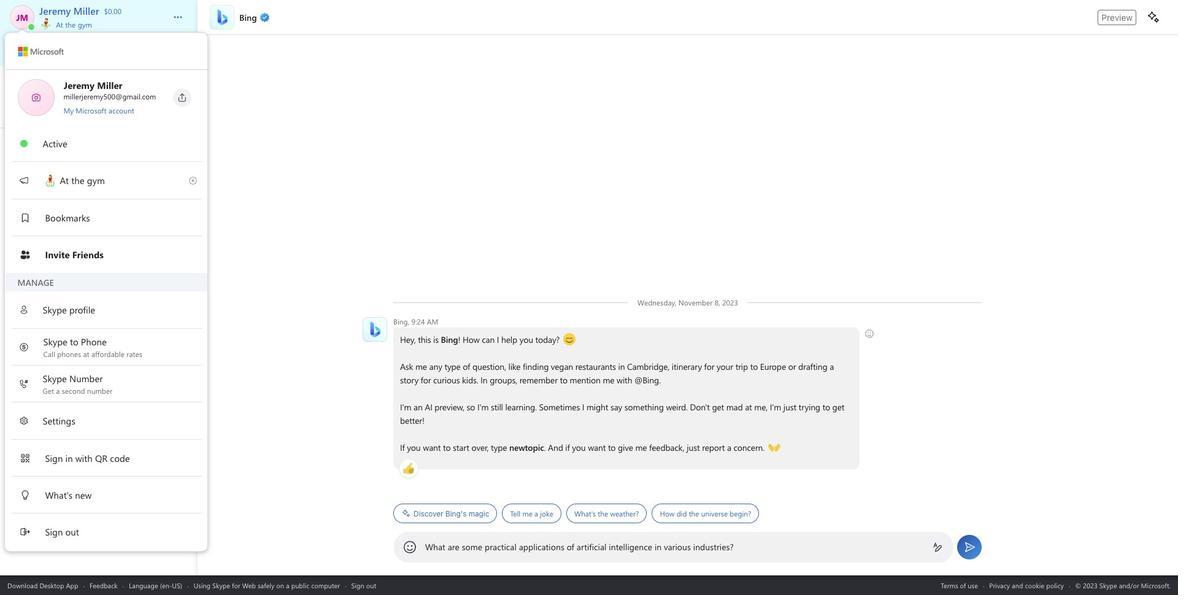 Task type: vqa. For each thing, say whether or not it's contained in the screenshot.
texts at the left bottom of the page
no



Task type: describe. For each thing, give the bounding box(es) containing it.
newtopic . and if you want to give me feedback, just report a concern.
[[510, 442, 767, 454]]

j group
[[0, 330, 197, 386]]

cookie
[[1026, 581, 1045, 590]]

ask me any type of question, like finding vegan restaurants in cambridge, itinerary for your trip to europe or drafting a story for curious kids. in groups, remember to mention me with @bing. i'm an ai preview, so i'm still learning. sometimes i might say something weird. don't get mad at me, i'm just trying to get better! if you want to start over, type
[[400, 361, 847, 454]]

this
[[418, 334, 431, 346]]

my microsoft account
[[64, 106, 134, 115]]

what's
[[575, 509, 596, 519]]

account
[[109, 106, 134, 115]]

web
[[129, 45, 144, 56]]

mad
[[727, 402, 743, 413]]

what's the weather? button
[[567, 504, 647, 524]]

use
[[968, 581, 979, 590]]

sign out link
[[352, 581, 376, 590]]

groups, inside button
[[57, 45, 85, 56]]

feedback
[[90, 581, 118, 590]]

0 vertical spatial at
[[56, 20, 63, 29]]

help
[[502, 334, 518, 346]]

say
[[611, 402, 623, 413]]

europe
[[761, 361, 787, 373]]

policy
[[1047, 581, 1065, 590]]

me left with
[[603, 375, 615, 386]]

discover
[[414, 509, 444, 518]]

1 vertical spatial at the gym button
[[11, 162, 186, 199]]

us)
[[172, 581, 182, 590]]

app
[[66, 581, 78, 590]]

bing,
[[394, 317, 410, 327]]

joke
[[540, 509, 554, 519]]

hey, this is bing ! how can i help you today?
[[400, 334, 562, 346]]

e group
[[0, 274, 197, 330]]

question,
[[473, 361, 506, 373]]

hey,
[[400, 334, 416, 346]]

3 i'm from the left
[[770, 402, 782, 413]]

your
[[717, 361, 734, 373]]

0 vertical spatial gym
[[78, 20, 92, 29]]

am
[[427, 317, 439, 327]]

0 vertical spatial at the gym button
[[39, 17, 161, 29]]

curious
[[434, 375, 460, 386]]

want inside ask me any type of question, like finding vegan restaurants in cambridge, itinerary for your trip to europe or drafting a story for curious kids. in groups, remember to mention me with @bing. i'm an ai preview, so i'm still learning. sometimes i might say something weird. don't get mad at me, i'm just trying to get better! if you want to start over, type
[[423, 442, 441, 454]]

might
[[587, 402, 609, 413]]

using skype for web safely on a public computer
[[194, 581, 340, 590]]

or
[[789, 361, 797, 373]]

and
[[548, 442, 563, 454]]

web
[[242, 581, 256, 590]]

the inside button
[[689, 509, 700, 519]]

0 vertical spatial for
[[705, 361, 715, 373]]

tell
[[510, 509, 521, 519]]

like
[[509, 361, 521, 373]]

my microsoft account link
[[64, 106, 134, 115]]

a inside button
[[535, 509, 539, 519]]

my
[[64, 106, 74, 115]]

1 horizontal spatial you
[[520, 334, 533, 346]]

desktop
[[40, 581, 64, 590]]

universe
[[702, 509, 728, 519]]

mention
[[570, 375, 601, 386]]

how did the universe begin? button
[[652, 504, 760, 524]]

finding
[[523, 361, 549, 373]]

2 horizontal spatial you
[[572, 442, 586, 454]]

what are some practical applications of artificial intelligence in various industries?
[[425, 542, 734, 553]]

public
[[291, 581, 310, 590]]

don't
[[690, 402, 710, 413]]

magic
[[469, 509, 490, 518]]

skype
[[212, 581, 230, 590]]

1 horizontal spatial of
[[567, 542, 575, 553]]

2 vertical spatial for
[[232, 581, 240, 590]]

0 vertical spatial i
[[497, 334, 499, 346]]

vegan
[[551, 361, 573, 373]]

messages,
[[88, 45, 126, 56]]

over,
[[472, 442, 489, 454]]

is
[[433, 334, 439, 346]]

bing, selected. list item
[[0, 239, 197, 272]]

Type a message text field
[[425, 542, 923, 553]]

1 vertical spatial just
[[687, 442, 700, 454]]

. inside e group
[[154, 305, 156, 318]]

of inside ask me any type of question, like finding vegan restaurants in cambridge, itinerary for your trip to europe or drafting a story for curious kids. in groups, remember to mention me with @bing. i'm an ai preview, so i'm still learning. sometimes i might say something weird. don't get mad at me, i'm just trying to get better! if you want to start over, type
[[463, 361, 470, 373]]

people, groups, messages, web button
[[10, 39, 163, 61]]

privacy
[[990, 581, 1011, 590]]

a inside ask me any type of question, like finding vegan restaurants in cambridge, itinerary for your trip to europe or drafting a story for curious kids. in groups, remember to mention me with @bing. i'm an ai preview, so i'm still learning. sometimes i might say something weird. don't get mad at me, i'm just trying to get better! if you want to start over, type
[[830, 361, 834, 373]]

just inside ask me any type of question, like finding vegan restaurants in cambridge, itinerary for your trip to europe or drafting a story for curious kids. in groups, remember to mention me with @bing. i'm an ai preview, so i'm still learning. sometimes i might say something weird. don't get mad at me, i'm just trying to get better! if you want to start over, type
[[784, 402, 797, 413]]

(you) for favorites group
[[101, 192, 123, 205]]

to down vegan at bottom left
[[560, 375, 568, 386]]

trying
[[799, 402, 821, 413]]

what
[[425, 542, 446, 553]]

sign
[[352, 581, 365, 590]]

a right on
[[286, 581, 290, 590]]

download desktop app link
[[7, 581, 78, 590]]

a right report
[[728, 442, 732, 454]]

concern.
[[734, 442, 765, 454]]

2 get from the left
[[833, 402, 845, 413]]

bing's
[[446, 509, 467, 518]]

intelligence
[[609, 542, 653, 553]]

sign out
[[352, 581, 376, 590]]

language (en-us)
[[129, 581, 182, 590]]

preview,
[[435, 402, 465, 413]]

me,
[[755, 402, 768, 413]]

sound
[[71, 305, 98, 318]]

me inside tell me a joke button
[[523, 509, 533, 519]]

service
[[121, 305, 152, 318]]

2 want from the left
[[588, 442, 606, 454]]

cambridge,
[[627, 361, 670, 373]]

/
[[64, 305, 68, 318]]

0 horizontal spatial how
[[463, 334, 480, 346]]

0 vertical spatial type
[[445, 361, 461, 373]]

1 horizontal spatial type
[[491, 442, 507, 454]]

remember
[[520, 375, 558, 386]]

(openhands)
[[769, 441, 815, 453]]

download desktop app
[[7, 581, 78, 590]]



Task type: locate. For each thing, give the bounding box(es) containing it.
bing
[[41, 249, 61, 262], [441, 334, 458, 346]]

me left any
[[416, 361, 427, 373]]

how inside how did the universe begin? button
[[660, 509, 675, 519]]

me right give in the right bottom of the page
[[636, 442, 647, 454]]

i'm
[[400, 402, 412, 413], [478, 402, 489, 413], [770, 402, 782, 413]]

start
[[453, 442, 470, 454]]

(you) inside the j group
[[101, 362, 123, 375]]

can
[[482, 334, 495, 346]]

groups, down like
[[490, 375, 518, 386]]

artificial
[[577, 542, 607, 553]]

jeremy miller (you) inside favorites group
[[41, 192, 123, 205]]

if
[[566, 442, 570, 454]]

0 vertical spatial .
[[154, 305, 156, 318]]

to right trip
[[751, 361, 758, 373]]

tell me a joke
[[510, 509, 554, 519]]

feedback,
[[650, 442, 685, 454]]

(you) for the j group
[[101, 362, 123, 375]]

2 horizontal spatial for
[[705, 361, 715, 373]]

a right drafting
[[830, 361, 834, 373]]

using
[[194, 581, 211, 590]]

how left did
[[660, 509, 675, 519]]

in inside ask me any type of question, like finding vegan restaurants in cambridge, itinerary for your trip to europe or drafting a story for curious kids. in groups, remember to mention me with @bing. i'm an ai preview, so i'm still learning. sometimes i might say something weird. don't get mad at me, i'm just trying to get better! if you want to start over, type
[[619, 361, 625, 373]]

did
[[677, 509, 687, 519]]

story
[[400, 375, 419, 386]]

0 horizontal spatial want
[[423, 442, 441, 454]]

jeremy for the j group
[[41, 362, 71, 375]]

1 vertical spatial gym
[[87, 174, 105, 186]]

bing inside list item
[[41, 249, 61, 262]]

jeremy miller (you) down sound
[[41, 362, 123, 375]]

0 vertical spatial jeremy
[[41, 192, 71, 205]]

jeremy inside the j group
[[41, 362, 71, 375]]

something
[[625, 402, 664, 413]]

still
[[491, 402, 503, 413]]

jeremy for favorites group
[[41, 192, 71, 205]]

to left start
[[443, 442, 451, 454]]

0 horizontal spatial in
[[619, 361, 625, 373]]

some
[[462, 542, 483, 553]]

various
[[664, 542, 691, 553]]

language (en-us) link
[[129, 581, 182, 590]]

of left use at the right bottom
[[961, 581, 967, 590]]

miller up b group
[[73, 192, 98, 205]]

0 vertical spatial how
[[463, 334, 480, 346]]

0 horizontal spatial .
[[154, 305, 156, 318]]

1 vertical spatial jeremy miller (you)
[[41, 362, 123, 375]]

2 (you) from the top
[[101, 362, 123, 375]]

discover bing's magic
[[414, 509, 490, 518]]

1 vertical spatial type
[[491, 442, 507, 454]]

download
[[7, 581, 38, 590]]

1 vertical spatial .
[[544, 442, 546, 454]]

begin?
[[730, 509, 752, 519]]

for left your at right bottom
[[705, 361, 715, 373]]

microsoft
[[76, 106, 107, 115]]

i'm right me,
[[770, 402, 782, 413]]

0 horizontal spatial of
[[463, 361, 470, 373]]

miller
[[73, 192, 98, 205], [73, 362, 98, 375]]

for left web
[[232, 581, 240, 590]]

you
[[520, 334, 533, 346], [407, 442, 421, 454], [572, 442, 586, 454]]

give
[[618, 442, 633, 454]]

1 miller from the top
[[73, 192, 98, 205]]

kids.
[[462, 375, 479, 386]]

in
[[619, 361, 625, 373], [655, 542, 662, 553]]

jeremy
[[41, 192, 71, 205], [41, 362, 71, 375]]

at the gym button
[[39, 17, 161, 29], [11, 162, 186, 199]]

groups, inside ask me any type of question, like finding vegan restaurants in cambridge, itinerary for your trip to europe or drafting a story for curious kids. in groups, remember to mention me with @bing. i'm an ai preview, so i'm still learning. sometimes i might say something weird. don't get mad at me, i'm just trying to get better! if you want to start over, type
[[490, 375, 518, 386]]

0 vertical spatial miller
[[73, 192, 98, 205]]

0 horizontal spatial i
[[497, 334, 499, 346]]

miller inside favorites group
[[73, 192, 98, 205]]

terms of use
[[941, 581, 979, 590]]

1 horizontal spatial just
[[784, 402, 797, 413]]

i
[[497, 334, 499, 346], [583, 402, 585, 413]]

1 horizontal spatial in
[[655, 542, 662, 553]]

terms of use link
[[941, 581, 979, 590]]

of left the artificial
[[567, 542, 575, 553]]

to right trying
[[823, 402, 831, 413]]

b group
[[0, 217, 197, 274]]

just left trying
[[784, 402, 797, 413]]

1 horizontal spatial groups,
[[490, 375, 518, 386]]

in left "various"
[[655, 542, 662, 553]]

!
[[458, 334, 461, 346]]

how
[[463, 334, 480, 346], [660, 509, 675, 519]]

drafting
[[799, 361, 828, 373]]

0 vertical spatial just
[[784, 402, 797, 413]]

i right can
[[497, 334, 499, 346]]

today?
[[536, 334, 560, 346]]

bing right is
[[441, 334, 458, 346]]

on
[[277, 581, 284, 590]]

1 vertical spatial of
[[567, 542, 575, 553]]

. right service
[[154, 305, 156, 318]]

0 horizontal spatial bing
[[41, 249, 61, 262]]

1 vertical spatial for
[[421, 375, 431, 386]]

0 horizontal spatial groups,
[[57, 45, 85, 56]]

groups, right people,
[[57, 45, 85, 56]]

2 miller from the top
[[73, 362, 98, 375]]

safely
[[258, 581, 275, 590]]

groups,
[[57, 45, 85, 56], [490, 375, 518, 386]]

so
[[467, 402, 475, 413]]

people, groups, messages, web
[[27, 45, 144, 56]]

type
[[445, 361, 461, 373], [491, 442, 507, 454]]

0 vertical spatial at the gym
[[54, 20, 92, 29]]

gym
[[78, 20, 92, 29], [87, 174, 105, 186]]

type right the over,
[[491, 442, 507, 454]]

computer
[[311, 581, 340, 590]]

2 horizontal spatial of
[[961, 581, 967, 590]]

0 vertical spatial groups,
[[57, 45, 85, 56]]

at
[[745, 402, 753, 413]]

1 horizontal spatial .
[[544, 442, 546, 454]]

(you) down the test
[[101, 362, 123, 375]]

1 vertical spatial bing
[[441, 334, 458, 346]]

of
[[463, 361, 470, 373], [567, 542, 575, 553], [961, 581, 967, 590]]

.
[[154, 305, 156, 318], [544, 442, 546, 454]]

1 horizontal spatial i
[[583, 402, 585, 413]]

are
[[448, 542, 460, 553]]

you inside ask me any type of question, like finding vegan restaurants in cambridge, itinerary for your trip to europe or drafting a story for curious kids. in groups, remember to mention me with @bing. i'm an ai preview, so i'm still learning. sometimes i might say something weird. don't get mad at me, i'm just trying to get better! if you want to start over, type
[[407, 442, 421, 454]]

bing, 9:24 am
[[394, 317, 439, 327]]

miller for the j group
[[73, 362, 98, 375]]

trip
[[736, 361, 748, 373]]

2 jeremy from the top
[[41, 362, 71, 375]]

type up the "curious"
[[445, 361, 461, 373]]

(en-
[[160, 581, 172, 590]]

(you) up b group
[[101, 192, 123, 205]]

what's the weather?
[[575, 509, 639, 519]]

2 horizontal spatial i'm
[[770, 402, 782, 413]]

1 vertical spatial (you)
[[101, 362, 123, 375]]

any
[[430, 361, 443, 373]]

jeremy miller (you) for the j group
[[41, 362, 123, 375]]

privacy and cookie policy
[[990, 581, 1065, 590]]

how right !
[[463, 334, 480, 346]]

just left report
[[687, 442, 700, 454]]

0 horizontal spatial for
[[232, 581, 240, 590]]

1 vertical spatial i
[[583, 402, 585, 413]]

2 jeremy miller (you) from the top
[[41, 362, 123, 375]]

0 vertical spatial bing
[[41, 249, 61, 262]]

1 get from the left
[[712, 402, 725, 413]]

get left mad
[[712, 402, 725, 413]]

an
[[414, 402, 423, 413]]

ai
[[425, 402, 433, 413]]

want left start
[[423, 442, 441, 454]]

get
[[712, 402, 725, 413], [833, 402, 845, 413]]

9:24
[[412, 317, 425, 327]]

at the gym
[[54, 20, 92, 29], [57, 174, 105, 186]]

2 vertical spatial of
[[961, 581, 967, 590]]

a left joke
[[535, 509, 539, 519]]

0 horizontal spatial type
[[445, 361, 461, 373]]

me right tell
[[523, 509, 533, 519]]

(you) inside favorites group
[[101, 192, 123, 205]]

1 jeremy from the top
[[41, 192, 71, 205]]

1 vertical spatial miller
[[73, 362, 98, 375]]

how did the universe begin?
[[660, 509, 752, 519]]

0 vertical spatial jeremy miller (you)
[[41, 192, 123, 205]]

terms
[[941, 581, 959, 590]]

1 vertical spatial at
[[60, 174, 69, 186]]

1 horizontal spatial bing
[[441, 334, 458, 346]]

i'm left an
[[400, 402, 412, 413]]

1 vertical spatial how
[[660, 509, 675, 519]]

1 vertical spatial at the gym
[[57, 174, 105, 186]]

1 vertical spatial in
[[655, 542, 662, 553]]

bing up echo
[[41, 249, 61, 262]]

0 vertical spatial in
[[619, 361, 625, 373]]

1 vertical spatial groups,
[[490, 375, 518, 386]]

1 horizontal spatial i'm
[[478, 402, 489, 413]]

1 (you) from the top
[[101, 192, 123, 205]]

miller inside the j group
[[73, 362, 98, 375]]

0 horizontal spatial get
[[712, 402, 725, 413]]

to left give in the right bottom of the page
[[608, 442, 616, 454]]

i'm right so
[[478, 402, 489, 413]]

applications
[[519, 542, 565, 553]]

1 jeremy miller (you) from the top
[[41, 192, 123, 205]]

1 horizontal spatial how
[[660, 509, 675, 519]]

ask
[[400, 361, 413, 373]]

want left give in the right bottom of the page
[[588, 442, 606, 454]]

2 i'm from the left
[[478, 402, 489, 413]]

report
[[702, 442, 725, 454]]

0 horizontal spatial just
[[687, 442, 700, 454]]

jeremy inside favorites group
[[41, 192, 71, 205]]

language
[[129, 581, 158, 590]]

1 horizontal spatial for
[[421, 375, 431, 386]]

1 want from the left
[[423, 442, 441, 454]]

. left 'and'
[[544, 442, 546, 454]]

echo / sound test service .
[[41, 305, 156, 318]]

of up kids.
[[463, 361, 470, 373]]

in up with
[[619, 361, 625, 373]]

with
[[617, 375, 633, 386]]

favorites group
[[0, 160, 197, 217]]

just
[[784, 402, 797, 413], [687, 442, 700, 454]]

0 horizontal spatial you
[[407, 442, 421, 454]]

0 vertical spatial of
[[463, 361, 470, 373]]

i left might
[[583, 402, 585, 413]]

weather?
[[611, 509, 639, 519]]

miller for favorites group
[[73, 192, 98, 205]]

i inside ask me any type of question, like finding vegan restaurants in cambridge, itinerary for your trip to europe or drafting a story for curious kids. in groups, remember to mention me with @bing. i'm an ai preview, so i'm still learning. sometimes i might say something weird. don't get mad at me, i'm just trying to get better! if you want to start over, type
[[583, 402, 585, 413]]

1 vertical spatial jeremy
[[41, 362, 71, 375]]

want
[[423, 442, 441, 454], [588, 442, 606, 454]]

miller down sound
[[73, 362, 98, 375]]

0 horizontal spatial i'm
[[400, 402, 412, 413]]

for right story
[[421, 375, 431, 386]]

1 i'm from the left
[[400, 402, 412, 413]]

1 horizontal spatial get
[[833, 402, 845, 413]]

jeremy miller (you) for favorites group
[[41, 192, 123, 205]]

jeremy miller (you) up b group
[[41, 192, 123, 205]]

better!
[[400, 415, 425, 427]]

get right trying
[[833, 402, 845, 413]]

jeremy miller (you) inside the j group
[[41, 362, 123, 375]]

0 vertical spatial (you)
[[101, 192, 123, 205]]

1 horizontal spatial want
[[588, 442, 606, 454]]

tab list
[[0, 69, 197, 103]]



